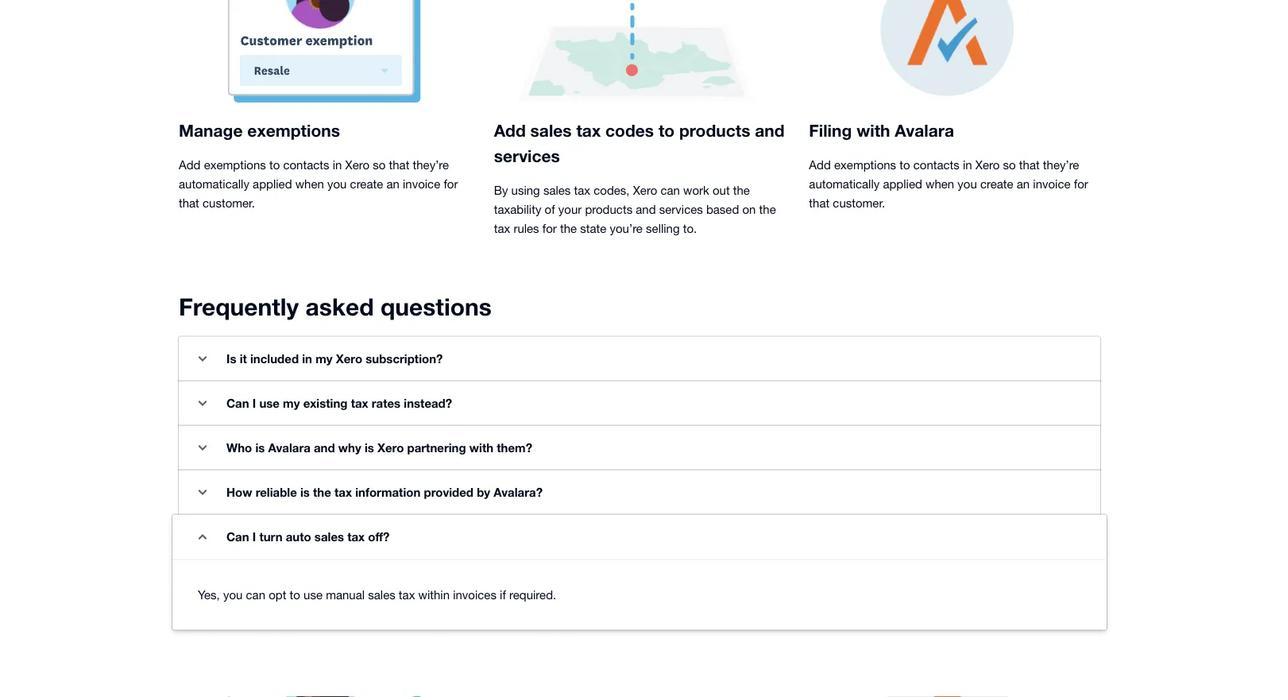 Task type: locate. For each thing, give the bounding box(es) containing it.
automatically
[[179, 177, 250, 191], [809, 177, 880, 191]]

0 horizontal spatial automatically
[[179, 177, 250, 191]]

1 horizontal spatial create
[[981, 177, 1014, 191]]

add exemptions to contacts in xero so that they're automatically applied when you create an invoice for that customer. for manage exemptions
[[179, 158, 458, 210]]

you
[[327, 177, 347, 191], [958, 177, 978, 191], [223, 588, 243, 602]]

codes
[[606, 120, 654, 140]]

2 can from the top
[[227, 530, 249, 545]]

asked
[[306, 293, 374, 321]]

and left filing
[[755, 120, 785, 140]]

so
[[373, 158, 386, 172], [1004, 158, 1016, 172]]

1 automatically from the left
[[179, 177, 250, 191]]

is it included in my xero subscription?
[[227, 352, 443, 366]]

automatically down filing
[[809, 177, 880, 191]]

1 create from the left
[[350, 177, 383, 191]]

2 horizontal spatial in
[[963, 158, 973, 172]]

1 horizontal spatial you
[[327, 177, 347, 191]]

xero for with
[[976, 158, 1000, 172]]

1 customer. from the left
[[203, 196, 255, 210]]

1 horizontal spatial invoice
[[1034, 177, 1071, 191]]

an for manage exemptions
[[387, 177, 400, 191]]

xero for exemptions
[[345, 158, 370, 172]]

when down manage exemptions
[[295, 177, 324, 191]]

sales inside add sales tax codes to products and services
[[531, 120, 572, 140]]

0 horizontal spatial use
[[259, 397, 280, 411]]

customer. down filing with avalara in the top right of the page
[[833, 196, 886, 210]]

1 add exemptions to contacts in xero so that they're automatically applied when you create an invoice for that customer. from the left
[[179, 158, 458, 210]]

0 horizontal spatial so
[[373, 158, 386, 172]]

opt
[[269, 588, 287, 602]]

2 toggle image from the top
[[198, 401, 207, 407]]

2 invoice from the left
[[1034, 177, 1071, 191]]

1 vertical spatial products
[[585, 203, 633, 217]]

sales inside the by using sales tax codes, xero can work out the taxability of your products and services based on the tax rules for the state you're selling to.
[[544, 184, 571, 198]]

can left work
[[661, 184, 680, 198]]

contacts down manage exemptions
[[283, 158, 329, 172]]

existing
[[303, 397, 348, 411]]

state
[[580, 222, 607, 236]]

2 horizontal spatial for
[[1074, 177, 1089, 191]]

1 horizontal spatial with
[[857, 120, 891, 140]]

4 toggle image from the top
[[198, 490, 207, 496]]

2 add exemptions to contacts in xero so that they're automatically applied when you create an invoice for that customer. from the left
[[809, 158, 1089, 210]]

why
[[338, 441, 361, 455]]

that
[[389, 158, 410, 172], [1020, 158, 1040, 172], [179, 196, 199, 210], [809, 196, 830, 210]]

sales
[[531, 120, 572, 140], [544, 184, 571, 198], [315, 530, 344, 545], [368, 588, 396, 602]]

can up who at the left of the page
[[227, 397, 249, 411]]

and inside the by using sales tax codes, xero can work out the taxability of your products and services based on the tax rules for the state you're selling to.
[[636, 203, 656, 217]]

turn
[[259, 530, 283, 545]]

exemptions
[[247, 120, 340, 140], [204, 158, 266, 172], [835, 158, 897, 172]]

0 horizontal spatial applied
[[253, 177, 292, 191]]

0 horizontal spatial when
[[295, 177, 324, 191]]

5 toggle image from the top
[[198, 535, 207, 540]]

so for manage exemptions
[[373, 158, 386, 172]]

invoice
[[403, 177, 441, 191], [1034, 177, 1071, 191]]

0 horizontal spatial and
[[314, 441, 335, 455]]

1 horizontal spatial when
[[926, 177, 955, 191]]

add down manage
[[179, 158, 201, 172]]

to right opt
[[290, 588, 300, 602]]

can
[[661, 184, 680, 198], [246, 588, 266, 602]]

the right out
[[734, 184, 750, 198]]

1 horizontal spatial customer.
[[833, 196, 886, 210]]

1 toggle image from the top
[[198, 357, 207, 362]]

by
[[477, 486, 491, 500]]

the
[[734, 184, 750, 198], [760, 203, 776, 217], [560, 222, 577, 236], [313, 486, 331, 500]]

2 contacts from the left
[[914, 158, 960, 172]]

1 invoice from the left
[[403, 177, 441, 191]]

is right who at the left of the page
[[255, 441, 265, 455]]

0 horizontal spatial they're
[[413, 158, 449, 172]]

0 vertical spatial avalara
[[895, 120, 955, 140]]

products
[[680, 120, 751, 140], [585, 203, 633, 217]]

1 horizontal spatial so
[[1004, 158, 1016, 172]]

on
[[743, 203, 756, 217]]

1 horizontal spatial contacts
[[914, 158, 960, 172]]

contacts down filing with avalara in the top right of the page
[[914, 158, 960, 172]]

2 an from the left
[[1017, 177, 1030, 191]]

1 an from the left
[[387, 177, 400, 191]]

work
[[684, 184, 710, 198]]

i
[[253, 397, 256, 411], [253, 530, 256, 545]]

in for filing with avalara
[[963, 158, 973, 172]]

tax
[[577, 120, 601, 140], [574, 184, 591, 198], [494, 222, 511, 236], [351, 397, 368, 411], [335, 486, 352, 500], [348, 530, 365, 545], [399, 588, 415, 602]]

is right reliable
[[300, 486, 310, 500]]

1 horizontal spatial in
[[333, 158, 342, 172]]

contacts
[[283, 158, 329, 172], [914, 158, 960, 172]]

2 automatically from the left
[[809, 177, 880, 191]]

toggle button
[[187, 343, 219, 375], [187, 388, 219, 420], [187, 432, 219, 464], [187, 477, 219, 509], [187, 521, 219, 553]]

0 horizontal spatial contacts
[[283, 158, 329, 172]]

1 vertical spatial can
[[246, 588, 266, 602]]

1 horizontal spatial add
[[494, 120, 526, 140]]

1 vertical spatial services
[[660, 203, 703, 217]]

0 horizontal spatial products
[[585, 203, 633, 217]]

my
[[316, 352, 333, 366], [283, 397, 300, 411]]

0 horizontal spatial add
[[179, 158, 201, 172]]

avalara
[[895, 120, 955, 140], [268, 441, 311, 455]]

create
[[350, 177, 383, 191], [981, 177, 1014, 191]]

in
[[333, 158, 342, 172], [963, 158, 973, 172], [302, 352, 312, 366]]

1 contacts from the left
[[283, 158, 329, 172]]

create for manage exemptions
[[350, 177, 383, 191]]

rules
[[514, 222, 539, 236]]

filing
[[809, 120, 852, 140]]

tax left off?
[[348, 530, 365, 545]]

codes,
[[594, 184, 630, 198]]

1 can from the top
[[227, 397, 249, 411]]

automatically down manage
[[179, 177, 250, 191]]

0 horizontal spatial services
[[494, 146, 560, 166]]

1 horizontal spatial avalara
[[895, 120, 955, 140]]

add for manage exemptions
[[179, 158, 201, 172]]

0 horizontal spatial avalara
[[268, 441, 311, 455]]

the down your
[[560, 222, 577, 236]]

yes,
[[198, 588, 220, 602]]

2 customer. from the left
[[833, 196, 886, 210]]

2 when from the left
[[926, 177, 955, 191]]

add
[[494, 120, 526, 140], [179, 158, 201, 172], [809, 158, 831, 172]]

when
[[295, 177, 324, 191], [926, 177, 955, 191]]

4 toggle button from the top
[[187, 477, 219, 509]]

use down included
[[259, 397, 280, 411]]

2 horizontal spatial add
[[809, 158, 831, 172]]

to.
[[683, 222, 697, 236]]

questions
[[381, 293, 492, 321]]

with left them?
[[470, 441, 494, 455]]

tax up your
[[574, 184, 591, 198]]

to down manage exemptions
[[269, 158, 280, 172]]

and up selling
[[636, 203, 656, 217]]

5 toggle button from the top
[[187, 521, 219, 553]]

1 horizontal spatial they're
[[1044, 158, 1080, 172]]

0 vertical spatial my
[[316, 352, 333, 366]]

toggle button for how reliable is the tax information provided by avalara?
[[187, 477, 219, 509]]

use left manual
[[304, 588, 323, 602]]

0 vertical spatial services
[[494, 146, 560, 166]]

products down codes,
[[585, 203, 633, 217]]

who
[[227, 441, 252, 455]]

1 so from the left
[[373, 158, 386, 172]]

subscription?
[[366, 352, 443, 366]]

1 vertical spatial i
[[253, 530, 256, 545]]

services inside the by using sales tax codes, xero can work out the taxability of your products and services based on the tax rules for the state you're selling to.
[[660, 203, 703, 217]]

create for filing with avalara
[[981, 177, 1014, 191]]

1 vertical spatial can
[[227, 530, 249, 545]]

1 horizontal spatial is
[[300, 486, 310, 500]]

2 toggle button from the top
[[187, 388, 219, 420]]

0 vertical spatial can
[[661, 184, 680, 198]]

toggle image
[[198, 357, 207, 362], [198, 401, 207, 407], [198, 446, 207, 451], [198, 490, 207, 496], [198, 535, 207, 540]]

1 horizontal spatial can
[[661, 184, 680, 198]]

1 horizontal spatial an
[[1017, 177, 1030, 191]]

1 horizontal spatial use
[[304, 588, 323, 602]]

with right filing
[[857, 120, 891, 140]]

my up existing
[[316, 352, 333, 366]]

you for manage exemptions
[[327, 177, 347, 191]]

they're
[[413, 158, 449, 172], [1044, 158, 1080, 172]]

xero
[[345, 158, 370, 172], [976, 158, 1000, 172], [633, 184, 658, 198], [336, 352, 363, 366], [378, 441, 404, 455]]

my left existing
[[283, 397, 300, 411]]

with
[[857, 120, 891, 140], [470, 441, 494, 455]]

3 toggle button from the top
[[187, 432, 219, 464]]

2 applied from the left
[[883, 177, 923, 191]]

sales up of on the left top
[[544, 184, 571, 198]]

1 when from the left
[[295, 177, 324, 191]]

customer.
[[203, 196, 255, 210], [833, 196, 886, 210]]

i for turn
[[253, 530, 256, 545]]

invoice for filing with avalara
[[1034, 177, 1071, 191]]

0 horizontal spatial create
[[350, 177, 383, 191]]

can left turn
[[227, 530, 249, 545]]

exemptions for manage exemptions
[[204, 158, 266, 172]]

2 so from the left
[[1004, 158, 1016, 172]]

services
[[494, 146, 560, 166], [660, 203, 703, 217]]

0 vertical spatial can
[[227, 397, 249, 411]]

1 vertical spatial with
[[470, 441, 494, 455]]

to right codes at top
[[659, 120, 675, 140]]

xero for sales
[[633, 184, 658, 198]]

and left why
[[314, 441, 335, 455]]

services inside add sales tax codes to products and services
[[494, 146, 560, 166]]

2 horizontal spatial and
[[755, 120, 785, 140]]

of
[[545, 203, 555, 217]]

0 horizontal spatial invoice
[[403, 177, 441, 191]]

2 i from the top
[[253, 530, 256, 545]]

1 vertical spatial my
[[283, 397, 300, 411]]

toggle image for is it included in my xero subscription?
[[198, 357, 207, 362]]

customer. down manage
[[203, 196, 255, 210]]

services up the using
[[494, 146, 560, 166]]

1 they're from the left
[[413, 158, 449, 172]]

i down included
[[253, 397, 256, 411]]

add down filing
[[809, 158, 831, 172]]

selling
[[646, 222, 680, 236]]

is right why
[[365, 441, 374, 455]]

use
[[259, 397, 280, 411], [304, 588, 323, 602]]

1 horizontal spatial and
[[636, 203, 656, 217]]

0 vertical spatial and
[[755, 120, 785, 140]]

0 vertical spatial products
[[680, 120, 751, 140]]

automatically for filing
[[809, 177, 880, 191]]

2 horizontal spatial you
[[958, 177, 978, 191]]

i left turn
[[253, 530, 256, 545]]

is
[[255, 441, 265, 455], [365, 441, 374, 455], [300, 486, 310, 500]]

applied
[[253, 177, 292, 191], [883, 177, 923, 191]]

for
[[444, 177, 458, 191], [1074, 177, 1089, 191], [543, 222, 557, 236]]

tax left rules
[[494, 222, 511, 236]]

1 horizontal spatial for
[[543, 222, 557, 236]]

applied down manage exemptions
[[253, 177, 292, 191]]

add up by
[[494, 120, 526, 140]]

to
[[659, 120, 675, 140], [269, 158, 280, 172], [900, 158, 911, 172], [290, 588, 300, 602]]

1 horizontal spatial services
[[660, 203, 703, 217]]

1 horizontal spatial add exemptions to contacts in xero so that they're automatically applied when you create an invoice for that customer.
[[809, 158, 1089, 210]]

tax left codes at top
[[577, 120, 601, 140]]

xero inside the by using sales tax codes, xero can work out the taxability of your products and services based on the tax rules for the state you're selling to.
[[633, 184, 658, 198]]

and
[[755, 120, 785, 140], [636, 203, 656, 217], [314, 441, 335, 455]]

by
[[494, 184, 508, 198]]

2 vertical spatial and
[[314, 441, 335, 455]]

tax left rates
[[351, 397, 368, 411]]

1 horizontal spatial products
[[680, 120, 751, 140]]

0 horizontal spatial for
[[444, 177, 458, 191]]

products up out
[[680, 120, 751, 140]]

based
[[707, 203, 740, 217]]

when for filing with avalara
[[926, 177, 955, 191]]

applied down filing with avalara in the top right of the page
[[883, 177, 923, 191]]

1 vertical spatial use
[[304, 588, 323, 602]]

sales up the using
[[531, 120, 572, 140]]

provided
[[424, 486, 474, 500]]

1 horizontal spatial my
[[316, 352, 333, 366]]

2 they're from the left
[[1044, 158, 1080, 172]]

add exemptions to contacts in xero so that they're automatically applied when you create an invoice for that customer.
[[179, 158, 458, 210], [809, 158, 1089, 210]]

3 toggle image from the top
[[198, 446, 207, 451]]

frequently asked questions
[[179, 293, 492, 321]]

1 i from the top
[[253, 397, 256, 411]]

manual
[[326, 588, 365, 602]]

2 create from the left
[[981, 177, 1014, 191]]

an for filing with avalara
[[1017, 177, 1030, 191]]

0 horizontal spatial add exemptions to contacts in xero so that they're automatically applied when you create an invoice for that customer.
[[179, 158, 458, 210]]

services up to.
[[660, 203, 703, 217]]

0 horizontal spatial customer.
[[203, 196, 255, 210]]

products inside add sales tax codes to products and services
[[680, 120, 751, 140]]

1 vertical spatial avalara
[[268, 441, 311, 455]]

1 vertical spatial and
[[636, 203, 656, 217]]

can left opt
[[246, 588, 266, 602]]

1 applied from the left
[[253, 177, 292, 191]]

so for filing with avalara
[[1004, 158, 1016, 172]]

1 toggle button from the top
[[187, 343, 219, 375]]

0 vertical spatial i
[[253, 397, 256, 411]]

1 horizontal spatial automatically
[[809, 177, 880, 191]]

yes, you can opt to use manual sales tax within invoices if required.
[[198, 588, 557, 602]]

avalara for with
[[895, 120, 955, 140]]

partnering
[[407, 441, 466, 455]]

1 horizontal spatial applied
[[883, 177, 923, 191]]

an
[[387, 177, 400, 191], [1017, 177, 1030, 191]]

can i turn auto sales tax off?
[[227, 530, 390, 545]]

can
[[227, 397, 249, 411], [227, 530, 249, 545]]

when down filing with avalara in the top right of the page
[[926, 177, 955, 191]]

applied for exemptions
[[253, 177, 292, 191]]

0 horizontal spatial an
[[387, 177, 400, 191]]

0 horizontal spatial my
[[283, 397, 300, 411]]

i for use
[[253, 397, 256, 411]]

invoices
[[453, 588, 497, 602]]



Task type: describe. For each thing, give the bounding box(es) containing it.
0 horizontal spatial is
[[255, 441, 265, 455]]

by using sales tax codes, xero can work out the taxability of your products and services based on the tax rules for the state you're selling to.
[[494, 184, 776, 236]]

automatically for manage
[[179, 177, 250, 191]]

information
[[355, 486, 421, 500]]

to down filing with avalara in the top right of the page
[[900, 158, 911, 172]]

toggle button for can i turn auto sales tax off?
[[187, 521, 219, 553]]

invoice for manage exemptions
[[403, 177, 441, 191]]

can for can i turn auto sales tax off?
[[227, 530, 249, 545]]

0 horizontal spatial can
[[246, 588, 266, 602]]

toggle image for can i use my existing tax rates instead?
[[198, 401, 207, 407]]

you're
[[610, 222, 643, 236]]

0 horizontal spatial you
[[223, 588, 243, 602]]

them?
[[497, 441, 533, 455]]

customer. for filing
[[833, 196, 886, 210]]

toggle button for can i use my existing tax rates instead?
[[187, 388, 219, 420]]

reliable
[[256, 486, 297, 500]]

they're for manage exemptions
[[413, 158, 449, 172]]

included
[[250, 352, 299, 366]]

add exemptions to contacts in xero so that they're automatically applied when you create an invoice for that customer. for filing with avalara
[[809, 158, 1089, 210]]

add inside add sales tax codes to products and services
[[494, 120, 526, 140]]

products inside the by using sales tax codes, xero can work out the taxability of your products and services based on the tax rules for the state you're selling to.
[[585, 203, 633, 217]]

can i use my existing tax rates instead?
[[227, 397, 452, 411]]

applied for with
[[883, 177, 923, 191]]

they're for filing with avalara
[[1044, 158, 1080, 172]]

0 vertical spatial use
[[259, 397, 280, 411]]

for for filing with avalara
[[1074, 177, 1089, 191]]

tax inside add sales tax codes to products and services
[[577, 120, 601, 140]]

using
[[512, 184, 540, 198]]

avalara for is
[[268, 441, 311, 455]]

can for can i use my existing tax rates instead?
[[227, 397, 249, 411]]

contacts for filing with avalara
[[914, 158, 960, 172]]

exemptions for filing with avalara
[[835, 158, 897, 172]]

you for filing with avalara
[[958, 177, 978, 191]]

0 horizontal spatial with
[[470, 441, 494, 455]]

taxability
[[494, 203, 542, 217]]

sales right auto
[[315, 530, 344, 545]]

instead?
[[404, 397, 452, 411]]

how reliable is the tax information provided by avalara?
[[227, 486, 543, 500]]

it
[[240, 352, 247, 366]]

out
[[713, 184, 730, 198]]

and inside add sales tax codes to products and services
[[755, 120, 785, 140]]

can inside the by using sales tax codes, xero can work out the taxability of your products and services based on the tax rules for the state you're selling to.
[[661, 184, 680, 198]]

in for manage exemptions
[[333, 158, 342, 172]]

for inside the by using sales tax codes, xero can work out the taxability of your products and services based on the tax rules for the state you're selling to.
[[543, 222, 557, 236]]

add sales tax codes to products and services
[[494, 120, 785, 166]]

2 horizontal spatial is
[[365, 441, 374, 455]]

sales right manual
[[368, 588, 396, 602]]

avalara?
[[494, 486, 543, 500]]

required.
[[510, 588, 557, 602]]

if
[[500, 588, 506, 602]]

add for filing with avalara
[[809, 158, 831, 172]]

frequently
[[179, 293, 299, 321]]

tax left information
[[335, 486, 352, 500]]

who is avalara and why is xero partnering with them?
[[227, 441, 533, 455]]

rates
[[372, 397, 401, 411]]

0 vertical spatial with
[[857, 120, 891, 140]]

is
[[227, 352, 236, 366]]

filing with avalara
[[809, 120, 955, 140]]

how
[[227, 486, 252, 500]]

for for manage exemptions
[[444, 177, 458, 191]]

toggle image for who is avalara and why is xero partnering with them?
[[198, 446, 207, 451]]

when for manage exemptions
[[295, 177, 324, 191]]

to inside add sales tax codes to products and services
[[659, 120, 675, 140]]

your
[[559, 203, 582, 217]]

toggle image for how reliable is the tax information provided by avalara?
[[198, 490, 207, 496]]

toggle image for can i turn auto sales tax off?
[[198, 535, 207, 540]]

tax left within at the bottom left of page
[[399, 588, 415, 602]]

auto
[[286, 530, 311, 545]]

manage exemptions
[[179, 120, 340, 140]]

off?
[[368, 530, 390, 545]]

manage
[[179, 120, 243, 140]]

toggle button for is it included in my xero subscription?
[[187, 343, 219, 375]]

within
[[419, 588, 450, 602]]

customer. for manage
[[203, 196, 255, 210]]

contacts for manage exemptions
[[283, 158, 329, 172]]

the right reliable
[[313, 486, 331, 500]]

the right 'on' at the right top of page
[[760, 203, 776, 217]]

0 horizontal spatial in
[[302, 352, 312, 366]]

toggle button for who is avalara and why is xero partnering with them?
[[187, 432, 219, 464]]



Task type: vqa. For each thing, say whether or not it's contained in the screenshot.


